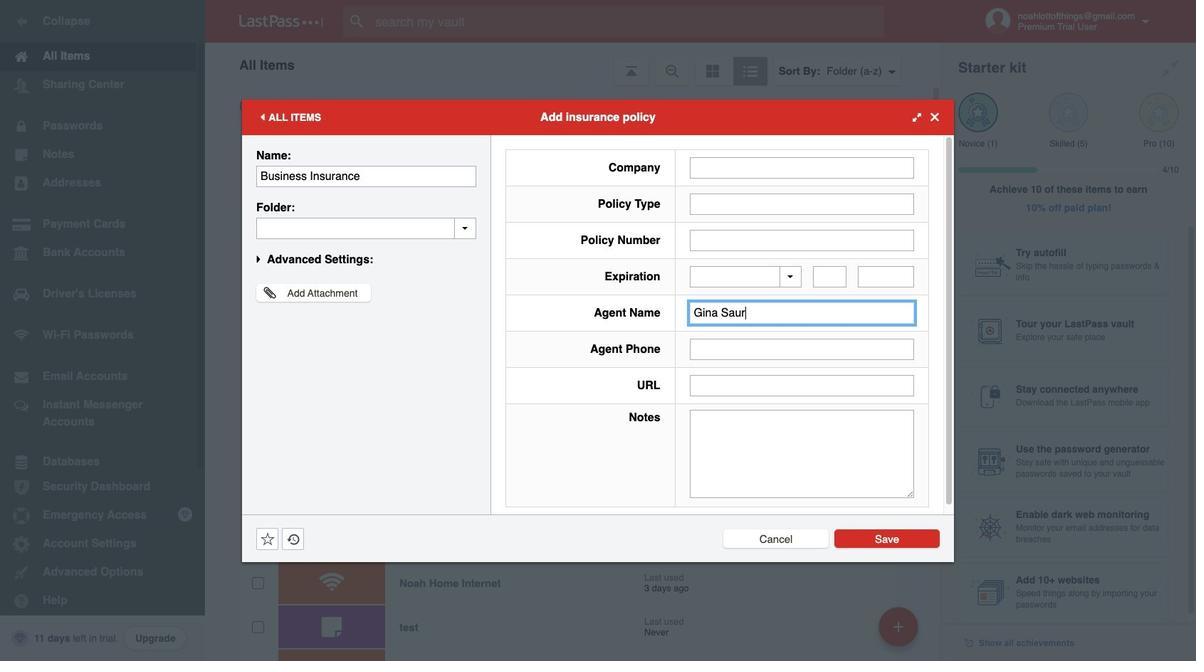 Task type: locate. For each thing, give the bounding box(es) containing it.
Search search field
[[343, 6, 913, 37]]

main navigation navigation
[[0, 0, 205, 662]]

new item image
[[894, 622, 904, 632]]

None text field
[[256, 166, 477, 187], [690, 193, 915, 215], [690, 230, 915, 251], [814, 266, 847, 288], [690, 303, 915, 324], [690, 339, 915, 360], [690, 375, 915, 397], [690, 410, 915, 499], [256, 166, 477, 187], [690, 193, 915, 215], [690, 230, 915, 251], [814, 266, 847, 288], [690, 303, 915, 324], [690, 339, 915, 360], [690, 375, 915, 397], [690, 410, 915, 499]]

None text field
[[690, 157, 915, 178], [256, 218, 477, 239], [859, 266, 915, 288], [690, 157, 915, 178], [256, 218, 477, 239], [859, 266, 915, 288]]

search my vault text field
[[343, 6, 913, 37]]

dialog
[[242, 99, 955, 562]]



Task type: describe. For each thing, give the bounding box(es) containing it.
new item navigation
[[874, 603, 928, 662]]

vault options navigation
[[205, 43, 942, 85]]

lastpass image
[[239, 15, 323, 28]]



Task type: vqa. For each thing, say whether or not it's contained in the screenshot.
caret right image
no



